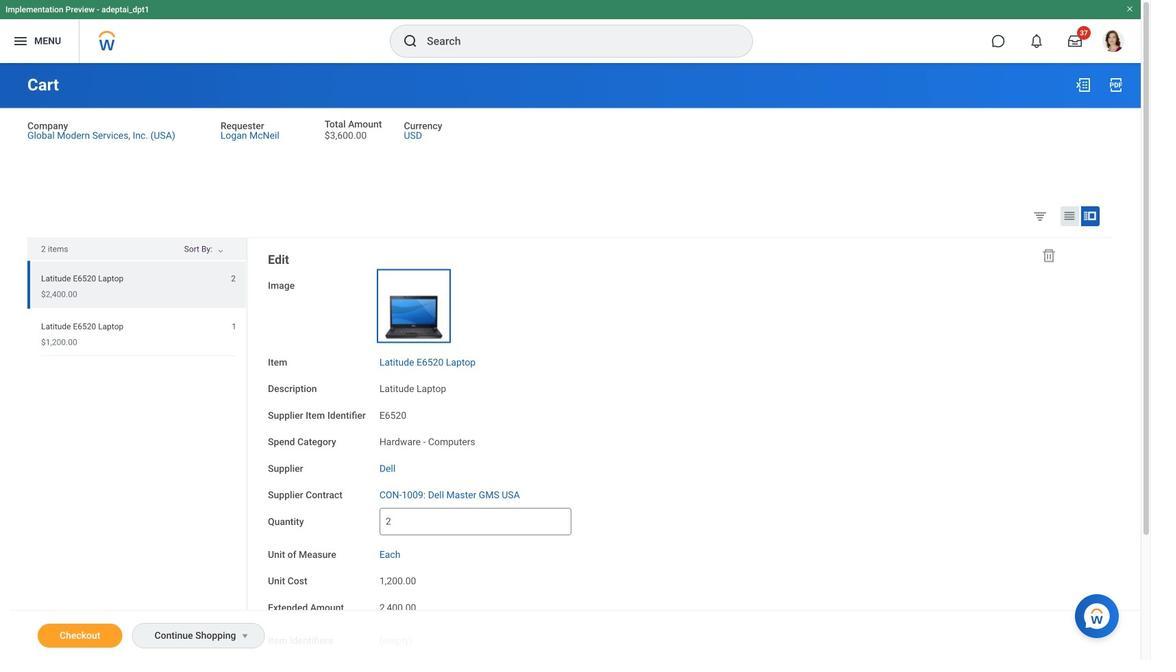 Task type: vqa. For each thing, say whether or not it's contained in the screenshot.
item list list box
yes



Task type: locate. For each thing, give the bounding box(es) containing it.
option group
[[1030, 206, 1110, 229]]

close environment banner image
[[1126, 5, 1134, 13]]

profile logan mcneil image
[[1103, 30, 1125, 55]]

e6520.jpg image
[[380, 272, 448, 340]]

banner
[[0, 0, 1141, 63]]

None text field
[[380, 508, 572, 535]]

item list list box
[[27, 261, 247, 356]]

none text field inside "navigation pane" region
[[380, 508, 572, 535]]

hardware - computers element
[[380, 434, 476, 448]]

notifications large image
[[1030, 34, 1044, 48]]

view printable version (pdf) image
[[1108, 77, 1125, 93]]

region
[[27, 238, 247, 660]]

export to excel image
[[1075, 77, 1092, 93]]

inbox large image
[[1069, 34, 1082, 48]]

main content
[[0, 63, 1141, 660]]



Task type: describe. For each thing, give the bounding box(es) containing it.
Toggle to List Detail view radio
[[1082, 206, 1100, 226]]

delete image
[[1041, 247, 1058, 263]]

toggle to grid view image
[[1063, 209, 1077, 223]]

caret down image
[[237, 631, 253, 642]]

Toggle to Grid view radio
[[1061, 206, 1080, 226]]

toggle to list detail view image
[[1084, 209, 1097, 223]]

search image
[[402, 33, 419, 49]]

arrow down image
[[229, 246, 245, 255]]

justify image
[[12, 33, 29, 49]]

select to filter grid data image
[[1033, 209, 1048, 223]]

navigation pane region
[[247, 238, 1075, 660]]

chevron down image
[[212, 248, 229, 258]]

Search Workday  search field
[[427, 26, 725, 56]]



